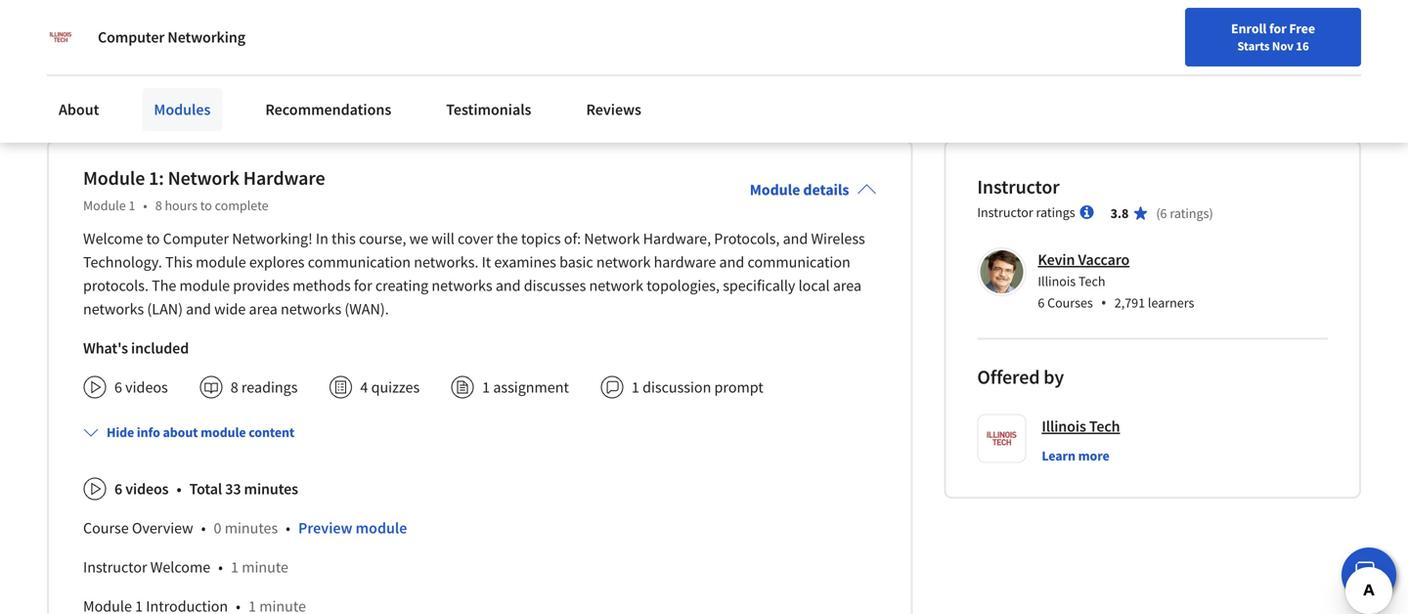 Task type: vqa. For each thing, say whether or not it's contained in the screenshot.
LAUNCH
no



Task type: describe. For each thing, give the bounding box(es) containing it.
reviews
[[586, 100, 641, 119]]

module 1: network hardware module 1 • 8 hours to complete
[[83, 166, 325, 214]]

starts
[[1237, 38, 1270, 54]]

complete
[[215, 197, 269, 214]]

illinois tech
[[1042, 417, 1120, 436]]

the
[[152, 276, 176, 296]]

3.8
[[1111, 205, 1129, 222]]

(lan)
[[147, 299, 183, 319]]

about link
[[47, 88, 111, 131]]

learn more button
[[1042, 446, 1110, 466]]

1:
[[149, 166, 164, 190]]

8 readings
[[231, 378, 298, 397]]

more
[[1078, 447, 1110, 465]]

course overview • 0 minutes • preview module
[[83, 519, 407, 538]]

welcome to computer networking! in this course, we will cover the topics of: network hardware, protocols, and wireless technology. this module explores communication networks. it examines basic network hardware and communication protocols. the module provides methods for creating networks and discusses network topologies, specifically local area networks (lan) and wide area networks (wan).
[[83, 229, 865, 319]]

6 inside info about module content element
[[114, 479, 122, 499]]

1 horizontal spatial networks
[[281, 299, 341, 319]]

what's
[[83, 339, 128, 358]]

2 communication from the left
[[748, 253, 851, 272]]

1 assignment
[[482, 378, 569, 397]]

free
[[1289, 20, 1315, 37]]

1 communication from the left
[[308, 253, 411, 272]]

we
[[409, 229, 428, 249]]

0 vertical spatial network
[[596, 253, 651, 272]]

nov
[[1272, 38, 1294, 54]]

reviews link
[[574, 88, 653, 131]]

illinois tech link
[[1042, 414, 1120, 438]]

less
[[85, 88, 110, 107]]

welcome inside info about module content element
[[150, 558, 210, 577]]

hide info about module content
[[107, 424, 295, 441]]

modules
[[154, 100, 211, 119]]

for inside welcome to computer networking! in this course, we will cover the topics of: network hardware, protocols, and wireless technology. this module explores communication networks. it examines basic network hardware and communication protocols. the module provides methods for creating networks and discusses network topologies, specifically local area networks (lan) and wide area networks (wan).
[[354, 276, 372, 296]]

kevin vaccaro link
[[1038, 250, 1130, 270]]

enroll
[[1231, 20, 1267, 37]]

this
[[332, 229, 356, 249]]

read less button
[[47, 87, 110, 108]]

6 videos inside info about module content element
[[114, 479, 169, 499]]

0 vertical spatial computer
[[98, 27, 164, 47]]

0
[[214, 519, 221, 538]]

hide info about module content button
[[75, 415, 302, 450]]

and down the examines
[[496, 276, 521, 296]]

6 right 3.8
[[1160, 205, 1167, 222]]

about
[[163, 424, 198, 441]]

4
[[360, 378, 368, 397]]

total
[[189, 479, 222, 499]]

instructor for instructor welcome • 1 minute
[[83, 558, 147, 577]]

module details
[[750, 180, 849, 200]]

kevin vaccaro illinois tech 6 courses • 2,791 learners
[[1038, 250, 1194, 313]]

course
[[83, 519, 129, 538]]

discusses
[[524, 276, 586, 296]]

coursera image
[[23, 16, 148, 47]]

vaccaro
[[1078, 250, 1130, 270]]

testimonials
[[446, 100, 531, 119]]

instructor welcome • 1 minute
[[83, 558, 288, 577]]

basic
[[559, 253, 593, 272]]

creating
[[375, 276, 429, 296]]

courses
[[1047, 294, 1093, 312]]

offered
[[977, 365, 1040, 389]]

provides
[[233, 276, 290, 296]]

networking!
[[232, 229, 313, 249]]

modules link
[[142, 88, 222, 131]]

• down 0
[[218, 558, 223, 577]]

learn more
[[1042, 447, 1110, 465]]

what's included
[[83, 339, 189, 358]]

hardware
[[243, 166, 325, 190]]

hardware,
[[643, 229, 711, 249]]

details
[[803, 180, 849, 200]]

local
[[799, 276, 830, 296]]

specifically
[[723, 276, 795, 296]]

info about module content element
[[75, 407, 877, 614]]

wireless
[[811, 229, 865, 249]]

instructor ratings
[[977, 204, 1075, 221]]

• left 0
[[201, 519, 206, 538]]

module for 1:
[[83, 166, 145, 190]]

examines
[[494, 253, 556, 272]]

module right the "this"
[[196, 253, 246, 272]]

illinois inside kevin vaccaro illinois tech 6 courses • 2,791 learners
[[1038, 273, 1076, 290]]

1 inside info about module content element
[[231, 558, 239, 577]]

2 horizontal spatial networks
[[432, 276, 493, 296]]

illinois tech image
[[47, 23, 74, 51]]

• left preview on the left bottom
[[286, 519, 290, 538]]

)
[[1209, 205, 1213, 222]]

chat with us image
[[1353, 559, 1385, 591]]

• total 33 minutes
[[176, 479, 298, 499]]

to inside the module 1: network hardware module 1 • 8 hours to complete
[[200, 197, 212, 214]]

tech inside kevin vaccaro illinois tech 6 courses • 2,791 learners
[[1079, 273, 1106, 290]]

the
[[496, 229, 518, 249]]

0 horizontal spatial ratings
[[1036, 204, 1075, 221]]



Task type: locate. For each thing, give the bounding box(es) containing it.
0 horizontal spatial networks
[[83, 299, 144, 319]]

prompt
[[714, 378, 764, 397]]

(
[[1156, 205, 1160, 222]]

8 left hours
[[155, 197, 162, 214]]

computer networking
[[98, 27, 245, 47]]

instructor up instructor ratings
[[977, 175, 1060, 199]]

welcome up technology.
[[83, 229, 143, 249]]

6 videos down what's included
[[114, 378, 168, 397]]

videos
[[125, 378, 168, 397], [125, 479, 169, 499]]

content
[[249, 424, 295, 441]]

computer up the "this"
[[163, 229, 229, 249]]

recommendations link
[[254, 88, 403, 131]]

2 6 videos from the top
[[114, 479, 169, 499]]

module left details
[[750, 180, 800, 200]]

protocols.
[[83, 276, 149, 296]]

1 vertical spatial welcome
[[150, 558, 210, 577]]

• inside the module 1: network hardware module 1 • 8 hours to complete
[[143, 197, 147, 214]]

read
[[47, 88, 81, 107]]

instructor for instructor ratings
[[977, 204, 1033, 221]]

it
[[482, 253, 491, 272]]

videos down what's included
[[125, 378, 168, 397]]

module
[[196, 253, 246, 272], [179, 276, 230, 296], [201, 424, 246, 441], [356, 519, 407, 538]]

overview
[[132, 519, 193, 538]]

33
[[225, 479, 241, 499]]

6 videos
[[114, 378, 168, 397], [114, 479, 169, 499]]

0 horizontal spatial area
[[249, 299, 277, 319]]

and left wireless
[[783, 229, 808, 249]]

preview
[[298, 519, 353, 538]]

welcome down overview
[[150, 558, 210, 577]]

1 discussion prompt
[[632, 378, 764, 397]]

0 horizontal spatial network
[[168, 166, 239, 190]]

computer
[[98, 27, 164, 47], [163, 229, 229, 249]]

instructor up kevin vaccaro image
[[977, 204, 1033, 221]]

1 horizontal spatial 8
[[231, 378, 238, 397]]

about
[[59, 100, 99, 119]]

module right preview on the left bottom
[[356, 519, 407, 538]]

module up technology.
[[83, 197, 126, 214]]

0 vertical spatial videos
[[125, 378, 168, 397]]

0 horizontal spatial 8
[[155, 197, 162, 214]]

1 vertical spatial videos
[[125, 479, 169, 499]]

to right hours
[[200, 197, 212, 214]]

methods
[[293, 276, 351, 296]]

network up hours
[[168, 166, 239, 190]]

cover
[[458, 229, 493, 249]]

1 horizontal spatial communication
[[748, 253, 851, 272]]

0 horizontal spatial welcome
[[83, 229, 143, 249]]

ratings right (
[[1170, 205, 1209, 222]]

to
[[200, 197, 212, 214], [146, 229, 160, 249]]

minutes right 0
[[225, 519, 278, 538]]

1 vertical spatial 8
[[231, 378, 238, 397]]

instructor down course
[[83, 558, 147, 577]]

instructor for instructor
[[977, 175, 1060, 199]]

6 down what's
[[114, 378, 122, 397]]

module inside dropdown button
[[201, 424, 246, 441]]

1 horizontal spatial for
[[1269, 20, 1287, 37]]

1 vertical spatial 6 videos
[[114, 479, 169, 499]]

8
[[155, 197, 162, 214], [231, 378, 238, 397]]

2,791
[[1115, 294, 1145, 312]]

1 inside the module 1: network hardware module 1 • 8 hours to complete
[[129, 197, 135, 214]]

to up technology.
[[146, 229, 160, 249]]

and down protocols,
[[719, 253, 744, 272]]

minute
[[242, 558, 288, 577]]

network right of:
[[584, 229, 640, 249]]

tech up more
[[1089, 417, 1120, 436]]

tech down the kevin vaccaro "link"
[[1079, 273, 1106, 290]]

assignment
[[493, 378, 569, 397]]

networks down the protocols.
[[83, 299, 144, 319]]

topics
[[521, 229, 561, 249]]

for up nov in the top right of the page
[[1269, 20, 1287, 37]]

( 6 ratings )
[[1156, 205, 1213, 222]]

networks.
[[414, 253, 479, 272]]

readings
[[241, 378, 298, 397]]

1 vertical spatial computer
[[163, 229, 229, 249]]

info
[[137, 424, 160, 441]]

8 left 'readings' at bottom left
[[231, 378, 238, 397]]

1 left discussion
[[632, 378, 639, 397]]

0 vertical spatial to
[[200, 197, 212, 214]]

module left 1:
[[83, 166, 145, 190]]

preview module link
[[298, 519, 407, 538]]

for up (wan).
[[354, 276, 372, 296]]

and
[[783, 229, 808, 249], [719, 253, 744, 272], [496, 276, 521, 296], [186, 299, 211, 319]]

1 horizontal spatial welcome
[[150, 558, 210, 577]]

0 horizontal spatial for
[[354, 276, 372, 296]]

0 vertical spatial welcome
[[83, 229, 143, 249]]

for inside enroll for free starts nov 16
[[1269, 20, 1287, 37]]

tech
[[1079, 273, 1106, 290], [1089, 417, 1120, 436]]

illinois up learn
[[1042, 417, 1086, 436]]

1 left minute
[[231, 558, 239, 577]]

0 vertical spatial minutes
[[244, 479, 298, 499]]

6 videos up overview
[[114, 479, 169, 499]]

module for details
[[750, 180, 800, 200]]

• left "2,791"
[[1101, 292, 1107, 313]]

tech inside illinois tech link
[[1089, 417, 1120, 436]]

0 horizontal spatial communication
[[308, 253, 411, 272]]

area down provides
[[249, 299, 277, 319]]

topologies,
[[647, 276, 720, 296]]

2 vertical spatial instructor
[[83, 558, 147, 577]]

technology.
[[83, 253, 162, 272]]

read less
[[47, 88, 110, 107]]

• inside kevin vaccaro illinois tech 6 courses • 2,791 learners
[[1101, 292, 1107, 313]]

illinois down kevin
[[1038, 273, 1076, 290]]

explores
[[249, 253, 305, 272]]

1 vertical spatial instructor
[[977, 204, 1033, 221]]

course,
[[359, 229, 406, 249]]

recommendations
[[265, 100, 391, 119]]

learners
[[1148, 294, 1194, 312]]

protocols,
[[714, 229, 780, 249]]

will
[[431, 229, 455, 249]]

hours
[[165, 197, 197, 214]]

computer inside welcome to computer networking! in this course, we will cover the topics of: network hardware, protocols, and wireless technology. this module explores communication networks. it examines basic network hardware and communication protocols. the module provides methods for creating networks and discusses network topologies, specifically local area networks (lan) and wide area networks (wan).
[[163, 229, 229, 249]]

minutes right 33
[[244, 479, 298, 499]]

enroll for free starts nov 16
[[1231, 20, 1315, 54]]

module right about
[[201, 424, 246, 441]]

•
[[143, 197, 147, 214], [1101, 292, 1107, 313], [176, 479, 181, 499], [201, 519, 206, 538], [286, 519, 290, 538], [218, 558, 223, 577]]

1 horizontal spatial area
[[833, 276, 862, 296]]

1 left hours
[[129, 197, 135, 214]]

network right basic
[[596, 253, 651, 272]]

instructor
[[977, 175, 1060, 199], [977, 204, 1033, 221], [83, 558, 147, 577]]

illinois inside illinois tech link
[[1042, 417, 1086, 436]]

this
[[165, 253, 193, 272]]

1 vertical spatial tech
[[1089, 417, 1120, 436]]

6 up course
[[114, 479, 122, 499]]

1 vertical spatial minutes
[[225, 519, 278, 538]]

networks down networks.
[[432, 276, 493, 296]]

0 vertical spatial network
[[168, 166, 239, 190]]

minutes
[[244, 479, 298, 499], [225, 519, 278, 538]]

and left wide
[[186, 299, 211, 319]]

kevin
[[1038, 250, 1075, 270]]

1 vertical spatial illinois
[[1042, 417, 1086, 436]]

testimonials link
[[434, 88, 543, 131]]

kevin vaccaro image
[[980, 251, 1023, 294]]

area right local
[[833, 276, 862, 296]]

1 vertical spatial area
[[249, 299, 277, 319]]

(wan).
[[345, 299, 389, 319]]

networks
[[432, 276, 493, 296], [83, 299, 144, 319], [281, 299, 341, 319]]

0 vertical spatial instructor
[[977, 175, 1060, 199]]

network
[[596, 253, 651, 272], [589, 276, 643, 296]]

1 left assignment
[[482, 378, 490, 397]]

included
[[131, 339, 189, 358]]

1 6 videos from the top
[[114, 378, 168, 397]]

module up wide
[[179, 276, 230, 296]]

instructor inside info about module content element
[[83, 558, 147, 577]]

quizzes
[[371, 378, 420, 397]]

ratings up kevin
[[1036, 204, 1075, 221]]

communication up local
[[748, 253, 851, 272]]

in
[[316, 229, 328, 249]]

hide
[[107, 424, 134, 441]]

0 horizontal spatial to
[[146, 229, 160, 249]]

by
[[1044, 365, 1064, 389]]

welcome inside welcome to computer networking! in this course, we will cover the topics of: network hardware, protocols, and wireless technology. this module explores communication networks. it examines basic network hardware and communication protocols. the module provides methods for creating networks and discusses network topologies, specifically local area networks (lan) and wide area networks (wan).
[[83, 229, 143, 249]]

• left total
[[176, 479, 181, 499]]

to inside welcome to computer networking! in this course, we will cover the topics of: network hardware, protocols, and wireless technology. this module explores communication networks. it examines basic network hardware and communication protocols. the module provides methods for creating networks and discusses network topologies, specifically local area networks (lan) and wide area networks (wan).
[[146, 229, 160, 249]]

0 vertical spatial for
[[1269, 20, 1287, 37]]

1 vertical spatial network
[[589, 276, 643, 296]]

1 vertical spatial for
[[354, 276, 372, 296]]

8 inside the module 1: network hardware module 1 • 8 hours to complete
[[155, 197, 162, 214]]

network inside the module 1: network hardware module 1 • 8 hours to complete
[[168, 166, 239, 190]]

1 horizontal spatial ratings
[[1170, 205, 1209, 222]]

networks down methods
[[281, 299, 341, 319]]

network inside welcome to computer networking! in this course, we will cover the topics of: network hardware, protocols, and wireless technology. this module explores communication networks. it examines basic network hardware and communication protocols. the module provides methods for creating networks and discusses network topologies, specifically local area networks (lan) and wide area networks (wan).
[[584, 229, 640, 249]]

1 vertical spatial network
[[584, 229, 640, 249]]

0 vertical spatial area
[[833, 276, 862, 296]]

videos up overview
[[125, 479, 169, 499]]

2 videos from the top
[[125, 479, 169, 499]]

videos inside info about module content element
[[125, 479, 169, 499]]

1 horizontal spatial network
[[584, 229, 640, 249]]

1 vertical spatial to
[[146, 229, 160, 249]]

0 vertical spatial tech
[[1079, 273, 1106, 290]]

communication down this
[[308, 253, 411, 272]]

1 horizontal spatial to
[[200, 197, 212, 214]]

learn
[[1042, 447, 1076, 465]]

0 vertical spatial illinois
[[1038, 273, 1076, 290]]

0 vertical spatial 6 videos
[[114, 378, 168, 397]]

menu item
[[1054, 20, 1180, 83]]

0 vertical spatial 8
[[155, 197, 162, 214]]

6 left courses
[[1038, 294, 1045, 312]]

4 quizzes
[[360, 378, 420, 397]]

offered by
[[977, 365, 1064, 389]]

module
[[83, 166, 145, 190], [750, 180, 800, 200], [83, 197, 126, 214]]

networking
[[168, 27, 245, 47]]

wide
[[214, 299, 246, 319]]

network down basic
[[589, 276, 643, 296]]

1 videos from the top
[[125, 378, 168, 397]]

ratings
[[1036, 204, 1075, 221], [1170, 205, 1209, 222]]

• left hours
[[143, 197, 147, 214]]

6 inside kevin vaccaro illinois tech 6 courses • 2,791 learners
[[1038, 294, 1045, 312]]

6
[[1160, 205, 1167, 222], [1038, 294, 1045, 312], [114, 378, 122, 397], [114, 479, 122, 499]]

computer up less
[[98, 27, 164, 47]]



